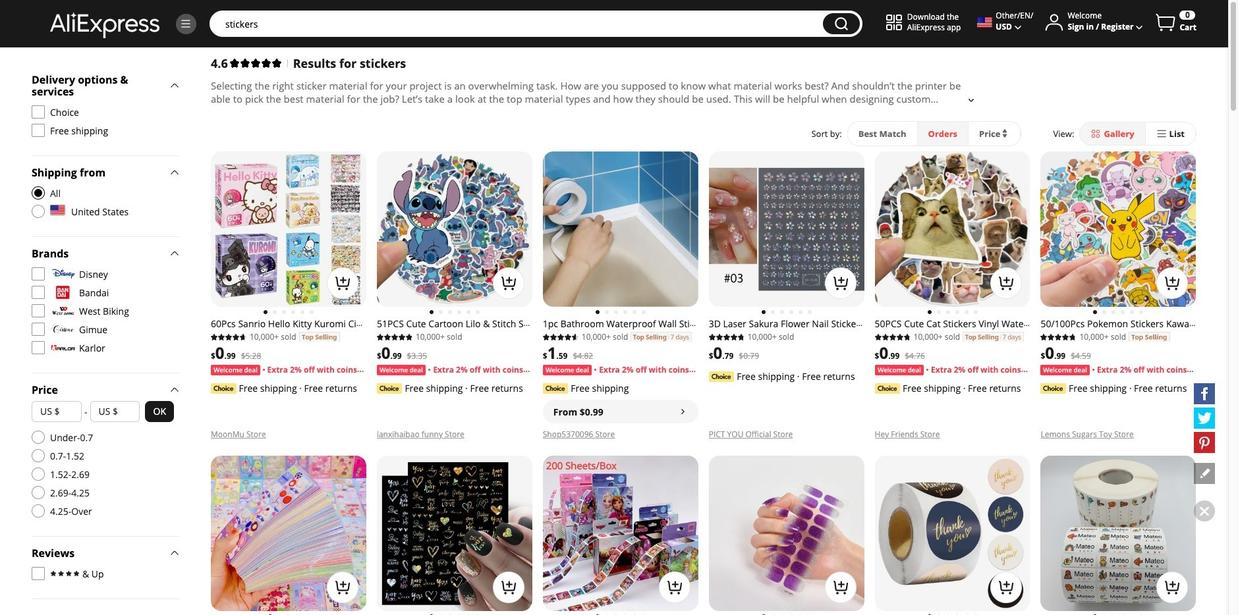 Task type: describe. For each thing, give the bounding box(es) containing it.
2 11l24uk image from the top
[[32, 431, 45, 444]]

4ftxrwp image
[[32, 341, 45, 355]]

1pcs 3d laser heart letter nail sticker nail art decoration flower star nail accessories decal stickers nail supplies nail parts image
[[377, 456, 532, 612]]

1 4ftxrwp image from the top
[[32, 105, 45, 119]]

report fraud item image
[[1186, 154, 1194, 162]]

1 11l24uk image from the top
[[32, 205, 45, 218]]

4 4ftxrwp image from the top
[[32, 286, 45, 299]]

jordan 4 text field
[[219, 17, 816, 30]]

50/100pcs pokemon stickers kawaii pikachu skateboard bicycle guitar laptop kids waterproof stiker toys image
[[1041, 152, 1196, 307]]

3 11l24uk image from the top
[[32, 449, 45, 463]]

10-100pcs kawaii handbook stickers cartoon collage laser sticker diy decorative scrapbooking journals stationery school supplies image
[[211, 456, 366, 612]]

7 4ftxrwp image from the top
[[32, 567, 45, 581]]



Task type: vqa. For each thing, say whether or not it's contained in the screenshot.
1st 11l24uK image from the bottom of the page
yes



Task type: locate. For each thing, give the bounding box(es) containing it.
4 11l24uk image from the top
[[32, 468, 45, 481]]

1sqid_b image
[[180, 18, 192, 30]]

6 4ftxrwp image from the top
[[32, 323, 45, 336]]

3 4ftxrwp image from the top
[[32, 268, 45, 281]]

baking free nail stickers wholesale gradient glitter nail stickers simple waterproof nail sticker full color solid color sticker image
[[709, 456, 864, 612]]

4ftxrwp image
[[32, 105, 45, 119], [32, 124, 45, 137], [32, 268, 45, 281], [32, 286, 45, 299], [32, 304, 45, 318], [32, 323, 45, 336], [32, 567, 45, 581]]

50-500pcs 1inch blue thank you stickers for envelope sealing labels stationery supplies handmade wedding gift decoration sticker image
[[875, 456, 1030, 612]]

50pcs cute cat stickers vinyl waterproof funny cats decals for water bottle laptop skateboard scrapbook luggage kids toys image
[[875, 152, 1030, 307]]

3d laser sakura flower nail sticker aurora decals glitter star butterfly floral adhesive sliders cherry blooming manicure image
[[709, 152, 864, 307]]

120pcs name tag sticker customize waterproof stickers children school stationery water bottle pencil kawai name labels for kids image
[[1041, 456, 1196, 612]]

60pcs sanrio hello kitty kuromi cinnamoroll pochacco stickers for kids girls diy laptop phone diary cute cartoon sanrio sticker image
[[211, 152, 366, 307]]

11l24uk image
[[32, 205, 45, 218], [32, 431, 45, 444], [32, 449, 45, 463], [32, 468, 45, 481], [32, 486, 45, 499], [32, 505, 45, 518]]

1pc bathroom waterproof wall stickers sealing tapes pvc adhesive sealing strips sink edge tape kitchen bathroom accessories image
[[543, 152, 698, 307]]

51pcs  cute cartoon lilo & stitch stickers diy diary laptop luggage skateboard graffiti decals fun classic toy image
[[377, 152, 532, 307]]

6 11l24uk image from the top
[[32, 505, 45, 518]]

200 sheets/box disney cartoon pull out stickers princess frozen mickey mouse minnie sticker girl boy teacher reward toys gift image
[[543, 456, 698, 612]]

2 4ftxrwp image from the top
[[32, 124, 45, 137]]

None button
[[823, 13, 860, 34]]

5 4ftxrwp image from the top
[[32, 304, 45, 318]]

5 11l24uk image from the top
[[32, 486, 45, 499]]



